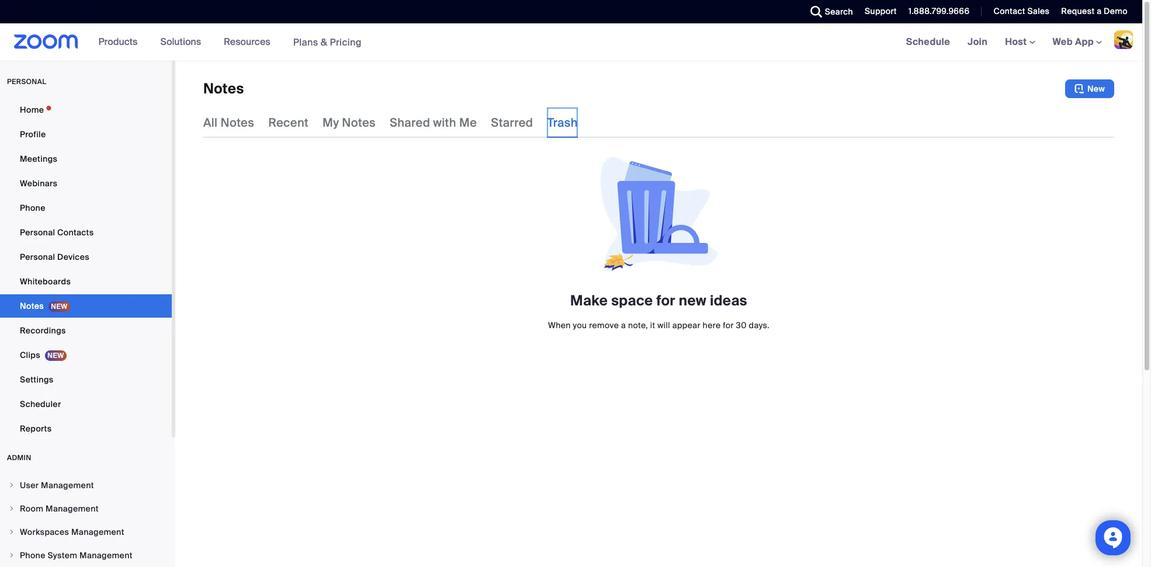 Task type: describe. For each thing, give the bounding box(es) containing it.
user management menu item
[[0, 475, 172, 497]]

1.888.799.9666
[[909, 6, 970, 16]]

devices
[[57, 252, 89, 263]]

notes up all notes
[[203, 80, 244, 98]]

join
[[968, 36, 988, 48]]

banner containing products
[[0, 23, 1143, 61]]

it
[[651, 320, 656, 331]]

room management
[[20, 504, 99, 515]]

plans & pricing
[[293, 36, 362, 48]]

phone system management menu item
[[0, 545, 172, 567]]

host button
[[1006, 36, 1036, 48]]

contact sales
[[994, 6, 1050, 16]]

personal for personal contacts
[[20, 227, 55, 238]]

personal menu menu
[[0, 98, 172, 442]]

workspaces management menu item
[[0, 522, 172, 544]]

will
[[658, 320, 671, 331]]

all
[[203, 115, 218, 130]]

sales
[[1028, 6, 1050, 16]]

user
[[20, 481, 39, 491]]

space
[[612, 292, 653, 310]]

resources
[[224, 36, 271, 48]]

host
[[1006, 36, 1030, 48]]

meetings navigation
[[898, 23, 1143, 61]]

you
[[573, 320, 587, 331]]

notes right my
[[342, 115, 376, 130]]

0 horizontal spatial for
[[657, 292, 676, 310]]

new
[[679, 292, 707, 310]]

workspaces
[[20, 527, 69, 538]]

home link
[[0, 98, 172, 122]]

when
[[548, 320, 571, 331]]

note,
[[629, 320, 649, 331]]

30
[[736, 320, 747, 331]]

0 horizontal spatial a
[[622, 320, 626, 331]]

clips
[[20, 350, 40, 361]]

appear
[[673, 320, 701, 331]]

system
[[48, 551, 77, 561]]

join link
[[960, 23, 997, 61]]

product information navigation
[[90, 23, 371, 61]]

products button
[[99, 23, 143, 61]]

management down workspaces management menu item on the bottom left of page
[[80, 551, 133, 561]]

management for user management
[[41, 481, 94, 491]]

right image for room management
[[8, 506, 15, 513]]

pricing
[[330, 36, 362, 48]]

room management menu item
[[0, 498, 172, 520]]

whiteboards link
[[0, 270, 172, 294]]

management for room management
[[46, 504, 99, 515]]

solutions
[[160, 36, 201, 48]]

resources button
[[224, 23, 276, 61]]

recent
[[268, 115, 309, 130]]

web app
[[1053, 36, 1095, 48]]

meetings
[[20, 154, 57, 164]]

with
[[433, 115, 457, 130]]

shared with me
[[390, 115, 477, 130]]

webinars link
[[0, 172, 172, 195]]

1 horizontal spatial for
[[723, 320, 734, 331]]

my notes
[[323, 115, 376, 130]]

personal
[[7, 77, 46, 87]]

web
[[1053, 36, 1074, 48]]

contacts
[[57, 227, 94, 238]]

profile link
[[0, 123, 172, 146]]

recordings link
[[0, 319, 172, 343]]

profile
[[20, 129, 46, 140]]

right image for workspaces management
[[8, 529, 15, 536]]

trash
[[548, 115, 578, 130]]

notes link
[[0, 295, 172, 318]]

personal devices
[[20, 252, 89, 263]]

search button
[[802, 0, 857, 23]]

schedule
[[907, 36, 951, 48]]

support
[[865, 6, 897, 16]]

all notes
[[203, 115, 254, 130]]

workspaces management
[[20, 527, 124, 538]]

when you remove a note, it will appear here for 30 days.
[[548, 320, 770, 331]]



Task type: vqa. For each thing, say whether or not it's contained in the screenshot.
top 'Chat'
no



Task type: locate. For each thing, give the bounding box(es) containing it.
2 right image from the top
[[8, 506, 15, 513]]

make
[[571, 292, 608, 310]]

personal up the whiteboards
[[20, 252, 55, 263]]

new
[[1088, 84, 1106, 94]]

personal
[[20, 227, 55, 238], [20, 252, 55, 263]]

app
[[1076, 36, 1095, 48]]

support link
[[857, 0, 900, 23], [865, 6, 897, 16]]

whiteboards
[[20, 277, 71, 287]]

for
[[657, 292, 676, 310], [723, 320, 734, 331]]

&
[[321, 36, 328, 48]]

0 vertical spatial a
[[1098, 6, 1102, 16]]

management up room management
[[41, 481, 94, 491]]

phone system management
[[20, 551, 133, 561]]

0 vertical spatial phone
[[20, 203, 45, 213]]

notes
[[203, 80, 244, 98], [221, 115, 254, 130], [342, 115, 376, 130], [20, 301, 44, 312]]

notes right all
[[221, 115, 254, 130]]

search
[[825, 6, 854, 17]]

1 personal from the top
[[20, 227, 55, 238]]

2 vertical spatial right image
[[8, 529, 15, 536]]

my
[[323, 115, 339, 130]]

right image inside the user management menu item
[[8, 482, 15, 489]]

notes up recordings at left
[[20, 301, 44, 312]]

right image for user management
[[8, 482, 15, 489]]

management up workspaces management
[[46, 504, 99, 515]]

tabs of all notes page tab list
[[203, 108, 578, 138]]

contact sales link
[[986, 0, 1053, 23], [994, 6, 1050, 16]]

request
[[1062, 6, 1095, 16]]

2 phone from the top
[[20, 551, 45, 561]]

for up will
[[657, 292, 676, 310]]

settings link
[[0, 368, 172, 392]]

phone right right icon on the bottom left of page
[[20, 551, 45, 561]]

contact
[[994, 6, 1026, 16]]

phone down webinars at top left
[[20, 203, 45, 213]]

1 horizontal spatial a
[[1098, 6, 1102, 16]]

days.
[[749, 320, 770, 331]]

make space for new ideas
[[571, 292, 748, 310]]

remove
[[590, 320, 619, 331]]

right image left user at left bottom
[[8, 482, 15, 489]]

for left "30"
[[723, 320, 734, 331]]

reports link
[[0, 417, 172, 441]]

banner
[[0, 23, 1143, 61]]

user management
[[20, 481, 94, 491]]

right image inside workspaces management menu item
[[8, 529, 15, 536]]

web app button
[[1053, 36, 1103, 48]]

zoom logo image
[[14, 34, 78, 49]]

0 vertical spatial personal
[[20, 227, 55, 238]]

personal devices link
[[0, 246, 172, 269]]

management for workspaces management
[[71, 527, 124, 538]]

right image up right icon on the bottom left of page
[[8, 529, 15, 536]]

1 vertical spatial right image
[[8, 506, 15, 513]]

reports
[[20, 424, 52, 434]]

webinars
[[20, 178, 57, 189]]

0 vertical spatial right image
[[8, 482, 15, 489]]

1 right image from the top
[[8, 482, 15, 489]]

phone inside menu item
[[20, 551, 45, 561]]

me
[[460, 115, 477, 130]]

scheduler
[[20, 399, 61, 410]]

demo
[[1105, 6, 1129, 16]]

notes inside the "personal menu" menu
[[20, 301, 44, 312]]

1 vertical spatial phone
[[20, 551, 45, 561]]

management up phone system management menu item
[[71, 527, 124, 538]]

personal contacts link
[[0, 221, 172, 244]]

starred
[[491, 115, 533, 130]]

meetings link
[[0, 147, 172, 171]]

management
[[41, 481, 94, 491], [46, 504, 99, 515], [71, 527, 124, 538], [80, 551, 133, 561]]

right image
[[8, 482, 15, 489], [8, 506, 15, 513], [8, 529, 15, 536]]

personal for personal devices
[[20, 252, 55, 263]]

recordings
[[20, 326, 66, 336]]

1 vertical spatial a
[[622, 320, 626, 331]]

new button
[[1066, 80, 1115, 98]]

phone inside the "personal menu" menu
[[20, 203, 45, 213]]

products
[[99, 36, 138, 48]]

scheduler link
[[0, 393, 172, 416]]

shared
[[390, 115, 430, 130]]

ideas
[[710, 292, 748, 310]]

room
[[20, 504, 43, 515]]

request a demo link
[[1053, 0, 1143, 23], [1062, 6, 1129, 16]]

a left demo
[[1098, 6, 1102, 16]]

clips link
[[0, 344, 172, 367]]

right image
[[8, 553, 15, 560]]

phone link
[[0, 196, 172, 220]]

2 personal from the top
[[20, 252, 55, 263]]

admin menu menu
[[0, 475, 172, 568]]

plans
[[293, 36, 318, 48]]

1.888.799.9666 button
[[900, 0, 973, 23], [909, 6, 970, 16]]

3 right image from the top
[[8, 529, 15, 536]]

solutions button
[[160, 23, 206, 61]]

here
[[703, 320, 721, 331]]

profile picture image
[[1115, 30, 1134, 49]]

phone for phone
[[20, 203, 45, 213]]

a
[[1098, 6, 1102, 16], [622, 320, 626, 331]]

phone for phone system management
[[20, 551, 45, 561]]

0 vertical spatial for
[[657, 292, 676, 310]]

a left the note,
[[622, 320, 626, 331]]

1 vertical spatial personal
[[20, 252, 55, 263]]

home
[[20, 105, 44, 115]]

schedule link
[[898, 23, 960, 61]]

personal up personal devices
[[20, 227, 55, 238]]

right image inside room management menu item
[[8, 506, 15, 513]]

1 phone from the top
[[20, 203, 45, 213]]

right image left room
[[8, 506, 15, 513]]

1 vertical spatial for
[[723, 320, 734, 331]]

request a demo
[[1062, 6, 1129, 16]]

admin
[[7, 454, 31, 463]]

personal contacts
[[20, 227, 94, 238]]

settings
[[20, 375, 54, 385]]



